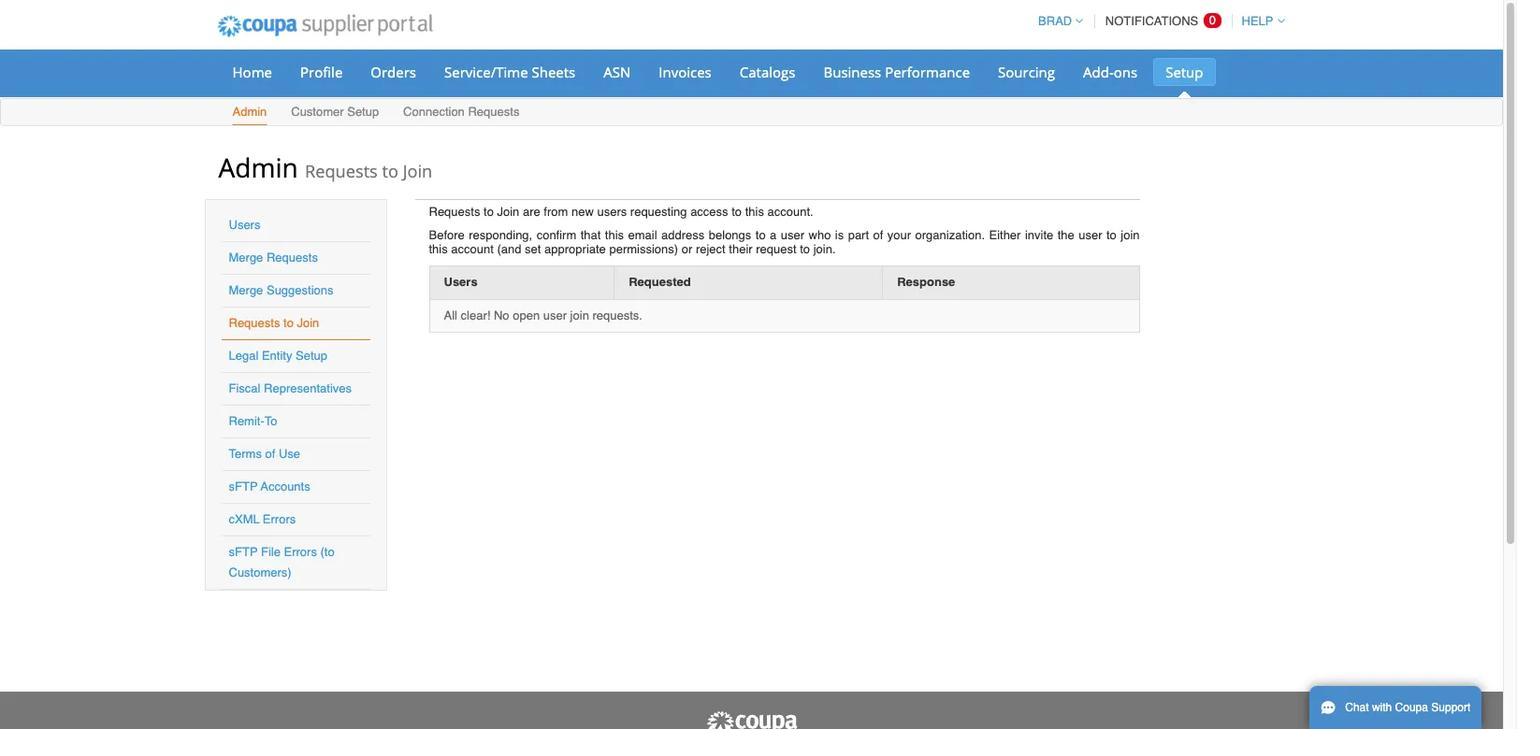 Task type: describe. For each thing, give the bounding box(es) containing it.
invite
[[1025, 228, 1053, 242]]

account
[[451, 242, 494, 256]]

notifications 0
[[1105, 13, 1216, 28]]

chat
[[1345, 701, 1369, 715]]

connection
[[403, 105, 465, 119]]

help link
[[1233, 14, 1285, 28]]

responding,
[[469, 228, 532, 242]]

part
[[848, 228, 869, 242]]

confirm
[[537, 228, 576, 242]]

catalogs link
[[727, 58, 808, 86]]

ons
[[1114, 63, 1137, 81]]

terms of use link
[[229, 447, 300, 461]]

all
[[444, 308, 457, 322]]

or
[[682, 242, 692, 256]]

users link
[[229, 218, 260, 232]]

coupa
[[1395, 701, 1428, 715]]

clear!
[[461, 308, 490, 322]]

to
[[264, 414, 277, 428]]

sftp for sftp accounts
[[229, 480, 258, 494]]

cxml errors
[[229, 513, 296, 527]]

merge requests link
[[229, 251, 318, 265]]

catalogs
[[740, 63, 795, 81]]

address
[[661, 228, 705, 242]]

who
[[809, 228, 831, 242]]

1 horizontal spatial users
[[444, 275, 478, 289]]

service/time sheets link
[[432, 58, 588, 86]]

response
[[897, 275, 955, 289]]

reject
[[696, 242, 726, 256]]

access
[[690, 205, 728, 219]]

terms of use
[[229, 447, 300, 461]]

(to
[[320, 545, 335, 559]]

2 vertical spatial setup
[[296, 349, 327, 363]]

chat with coupa support
[[1345, 701, 1471, 715]]

merge requests
[[229, 251, 318, 265]]

0 horizontal spatial users
[[229, 218, 260, 232]]

remit-to
[[229, 414, 277, 428]]

business
[[823, 63, 881, 81]]

2 horizontal spatial user
[[1079, 228, 1102, 242]]

to inside admin requests to join
[[382, 160, 398, 182]]

sourcing
[[998, 63, 1055, 81]]

email
[[628, 228, 657, 242]]

business performance
[[823, 63, 970, 81]]

join.
[[813, 242, 836, 256]]

join for requests to join
[[297, 316, 319, 330]]

home link
[[220, 58, 284, 86]]

help
[[1242, 14, 1273, 28]]

0 vertical spatial errors
[[263, 513, 296, 527]]

1 vertical spatial setup
[[347, 105, 379, 119]]

add-ons
[[1083, 63, 1137, 81]]

admin link
[[231, 101, 268, 125]]

use
[[279, 447, 300, 461]]

1 vertical spatial coupa supplier portal image
[[705, 711, 798, 730]]

1 horizontal spatial user
[[781, 228, 804, 242]]

add-ons link
[[1071, 58, 1150, 86]]

0 horizontal spatial join
[[570, 308, 589, 322]]

customers)
[[229, 566, 292, 580]]

support
[[1431, 701, 1471, 715]]

requests for connection
[[468, 105, 519, 119]]

service/time
[[444, 63, 528, 81]]

performance
[[885, 63, 970, 81]]

requests for admin
[[305, 160, 378, 182]]

your
[[887, 228, 911, 242]]

permissions)
[[609, 242, 678, 256]]

of inside requests to join are from new users requesting access to this account. before responding, confirm that this email address belongs to a user who is part of your organization. either invite the user to join this account (and set appropriate permissions) or reject their request to join.
[[873, 228, 883, 242]]

a
[[770, 228, 777, 242]]

errors inside sftp file errors (to customers)
[[284, 545, 317, 559]]

setup link
[[1153, 58, 1215, 86]]

fiscal
[[229, 382, 260, 396]]

merge for merge suggestions
[[229, 283, 263, 297]]

sftp file errors (to customers) link
[[229, 545, 335, 580]]

asn
[[603, 63, 631, 81]]

1 horizontal spatial this
[[605, 228, 624, 242]]

requesting
[[630, 205, 687, 219]]

customer
[[291, 105, 344, 119]]

sftp file errors (to customers)
[[229, 545, 335, 580]]

request
[[756, 242, 796, 256]]

notifications
[[1105, 14, 1198, 28]]

navigation containing notifications 0
[[1030, 3, 1285, 39]]

invoices link
[[647, 58, 724, 86]]



Task type: vqa. For each thing, say whether or not it's contained in the screenshot.
the copy profile url button
no



Task type: locate. For each thing, give the bounding box(es) containing it.
sftp up cxml
[[229, 480, 258, 494]]

this down users
[[605, 228, 624, 242]]

their
[[729, 242, 753, 256]]

1 horizontal spatial coupa supplier portal image
[[705, 711, 798, 730]]

errors
[[263, 513, 296, 527], [284, 545, 317, 559]]

invoices
[[659, 63, 712, 81]]

legal entity setup
[[229, 349, 327, 363]]

this left account
[[429, 242, 448, 256]]

1 vertical spatial sftp
[[229, 545, 258, 559]]

admin inside admin link
[[232, 105, 267, 119]]

0
[[1209, 13, 1216, 27]]

0 horizontal spatial setup
[[296, 349, 327, 363]]

1 merge from the top
[[229, 251, 263, 265]]

requests down service/time on the top of page
[[468, 105, 519, 119]]

user
[[781, 228, 804, 242], [1079, 228, 1102, 242], [543, 308, 567, 322]]

setup
[[1166, 63, 1203, 81], [347, 105, 379, 119], [296, 349, 327, 363]]

profile link
[[288, 58, 355, 86]]

0 vertical spatial merge
[[229, 251, 263, 265]]

0 vertical spatial setup
[[1166, 63, 1203, 81]]

1 horizontal spatial of
[[873, 228, 883, 242]]

0 vertical spatial coupa supplier portal image
[[204, 3, 445, 50]]

requested
[[629, 275, 691, 289]]

join inside requests to join are from new users requesting access to this account. before responding, confirm that this email address belongs to a user who is part of your organization. either invite the user to join this account (and set appropriate permissions) or reject their request to join.
[[497, 205, 519, 219]]

merge suggestions
[[229, 283, 333, 297]]

1 vertical spatial of
[[265, 447, 275, 461]]

requests inside admin requests to join
[[305, 160, 378, 182]]

0 vertical spatial sftp
[[229, 480, 258, 494]]

customer setup link
[[290, 101, 380, 125]]

setup right 'customer'
[[347, 105, 379, 119]]

add-
[[1083, 63, 1114, 81]]

connection requests link
[[402, 101, 520, 125]]

accounts
[[261, 480, 310, 494]]

users up merge requests link
[[229, 218, 260, 232]]

cxml errors link
[[229, 513, 296, 527]]

no
[[494, 308, 509, 322]]

2 horizontal spatial this
[[745, 205, 764, 219]]

of left use
[[265, 447, 275, 461]]

requests to join
[[229, 316, 319, 330]]

1 vertical spatial admin
[[218, 150, 298, 185]]

organization.
[[915, 228, 985, 242]]

1 vertical spatial users
[[444, 275, 478, 289]]

1 horizontal spatial setup
[[347, 105, 379, 119]]

this up belongs
[[745, 205, 764, 219]]

sftp for sftp file errors (to customers)
[[229, 545, 258, 559]]

business performance link
[[811, 58, 982, 86]]

suggestions
[[267, 283, 333, 297]]

requests inside requests to join are from new users requesting access to this account. before responding, confirm that this email address belongs to a user who is part of your organization. either invite the user to join this account (and set appropriate permissions) or reject their request to join.
[[429, 205, 480, 219]]

sftp up customers) on the bottom left of the page
[[229, 545, 258, 559]]

the
[[1058, 228, 1074, 242]]

sheets
[[532, 63, 575, 81]]

sftp inside sftp file errors (to customers)
[[229, 545, 258, 559]]

to
[[382, 160, 398, 182], [484, 205, 494, 219], [732, 205, 742, 219], [755, 228, 766, 242], [1106, 228, 1117, 242], [800, 242, 810, 256], [283, 316, 294, 330]]

2 horizontal spatial setup
[[1166, 63, 1203, 81]]

admin requests to join
[[218, 150, 432, 185]]

open
[[513, 308, 540, 322]]

errors left (to
[[284, 545, 317, 559]]

requests to join link
[[229, 316, 319, 330]]

setup up representatives
[[296, 349, 327, 363]]

users down account
[[444, 275, 478, 289]]

errors down accounts
[[263, 513, 296, 527]]

of
[[873, 228, 883, 242], [265, 447, 275, 461]]

2 sftp from the top
[[229, 545, 258, 559]]

0 horizontal spatial of
[[265, 447, 275, 461]]

sftp accounts link
[[229, 480, 310, 494]]

requests for merge
[[267, 251, 318, 265]]

user right open
[[543, 308, 567, 322]]

profile
[[300, 63, 343, 81]]

users
[[597, 205, 627, 219]]

that
[[581, 228, 601, 242]]

requests
[[468, 105, 519, 119], [305, 160, 378, 182], [429, 205, 480, 219], [267, 251, 318, 265], [229, 316, 280, 330]]

service/time sheets
[[444, 63, 575, 81]]

home
[[232, 63, 272, 81]]

requests to join are from new users requesting access to this account. before responding, confirm that this email address belongs to a user who is part of your organization. either invite the user to join this account (and set appropriate permissions) or reject their request to join.
[[429, 205, 1140, 256]]

1 horizontal spatial join
[[403, 160, 432, 182]]

requests up legal
[[229, 316, 280, 330]]

1 vertical spatial join
[[497, 205, 519, 219]]

0 horizontal spatial user
[[543, 308, 567, 322]]

1 vertical spatial errors
[[284, 545, 317, 559]]

of right part in the right top of the page
[[873, 228, 883, 242]]

admin down home
[[232, 105, 267, 119]]

setup down notifications 0
[[1166, 63, 1203, 81]]

user right a
[[781, 228, 804, 242]]

users
[[229, 218, 260, 232], [444, 275, 478, 289]]

new
[[571, 205, 594, 219]]

admin down admin link
[[218, 150, 298, 185]]

sourcing link
[[986, 58, 1067, 86]]

orders link
[[359, 58, 428, 86]]

file
[[261, 545, 280, 559]]

fiscal representatives
[[229, 382, 352, 396]]

entity
[[262, 349, 292, 363]]

cxml
[[229, 513, 260, 527]]

user right the
[[1079, 228, 1102, 242]]

connection requests
[[403, 105, 519, 119]]

from
[[544, 205, 568, 219]]

join inside requests to join are from new users requesting access to this account. before responding, confirm that this email address belongs to a user who is part of your organization. either invite the user to join this account (and set appropriate permissions) or reject their request to join.
[[1121, 228, 1140, 242]]

0 vertical spatial admin
[[232, 105, 267, 119]]

legal entity setup link
[[229, 349, 327, 363]]

admin for admin requests to join
[[218, 150, 298, 185]]

1 vertical spatial join
[[570, 308, 589, 322]]

before
[[429, 228, 465, 242]]

admin for admin
[[232, 105, 267, 119]]

either
[[989, 228, 1021, 242]]

merge
[[229, 251, 263, 265], [229, 283, 263, 297]]

brad link
[[1030, 14, 1083, 28]]

are
[[523, 205, 540, 219]]

requests down customer setup link
[[305, 160, 378, 182]]

0 vertical spatial join
[[1121, 228, 1140, 242]]

brad
[[1038, 14, 1072, 28]]

requests up "before"
[[429, 205, 480, 219]]

1 horizontal spatial join
[[1121, 228, 1140, 242]]

join left are
[[497, 205, 519, 219]]

sftp
[[229, 480, 258, 494], [229, 545, 258, 559]]

appropriate
[[544, 242, 606, 256]]

2 merge from the top
[[229, 283, 263, 297]]

merge for merge requests
[[229, 251, 263, 265]]

join
[[403, 160, 432, 182], [497, 205, 519, 219], [297, 316, 319, 330]]

0 horizontal spatial coupa supplier portal image
[[204, 3, 445, 50]]

terms
[[229, 447, 262, 461]]

sftp accounts
[[229, 480, 310, 494]]

set
[[525, 242, 541, 256]]

merge down users link
[[229, 251, 263, 265]]

0 horizontal spatial join
[[297, 316, 319, 330]]

2 horizontal spatial join
[[497, 205, 519, 219]]

2 vertical spatial join
[[297, 316, 319, 330]]

0 vertical spatial of
[[873, 228, 883, 242]]

merge down merge requests link
[[229, 283, 263, 297]]

account.
[[767, 205, 813, 219]]

1 vertical spatial merge
[[229, 283, 263, 297]]

representatives
[[264, 382, 352, 396]]

remit-to link
[[229, 414, 277, 428]]

legal
[[229, 349, 258, 363]]

(and
[[497, 242, 521, 256]]

join right the
[[1121, 228, 1140, 242]]

join left requests.
[[570, 308, 589, 322]]

navigation
[[1030, 3, 1285, 39]]

1 sftp from the top
[[229, 480, 258, 494]]

0 vertical spatial users
[[229, 218, 260, 232]]

all clear! no open user join requests.
[[444, 308, 642, 322]]

customer setup
[[291, 105, 379, 119]]

coupa supplier portal image
[[204, 3, 445, 50], [705, 711, 798, 730]]

merge suggestions link
[[229, 283, 333, 297]]

0 horizontal spatial this
[[429, 242, 448, 256]]

requests up suggestions
[[267, 251, 318, 265]]

0 vertical spatial join
[[403, 160, 432, 182]]

join down connection
[[403, 160, 432, 182]]

join down suggestions
[[297, 316, 319, 330]]

join inside admin requests to join
[[403, 160, 432, 182]]

chat with coupa support button
[[1309, 687, 1482, 730]]

join for requests to join are from new users requesting access to this account. before responding, confirm that this email address belongs to a user who is part of your organization. either invite the user to join this account (and set appropriate permissions) or reject their request to join.
[[497, 205, 519, 219]]



